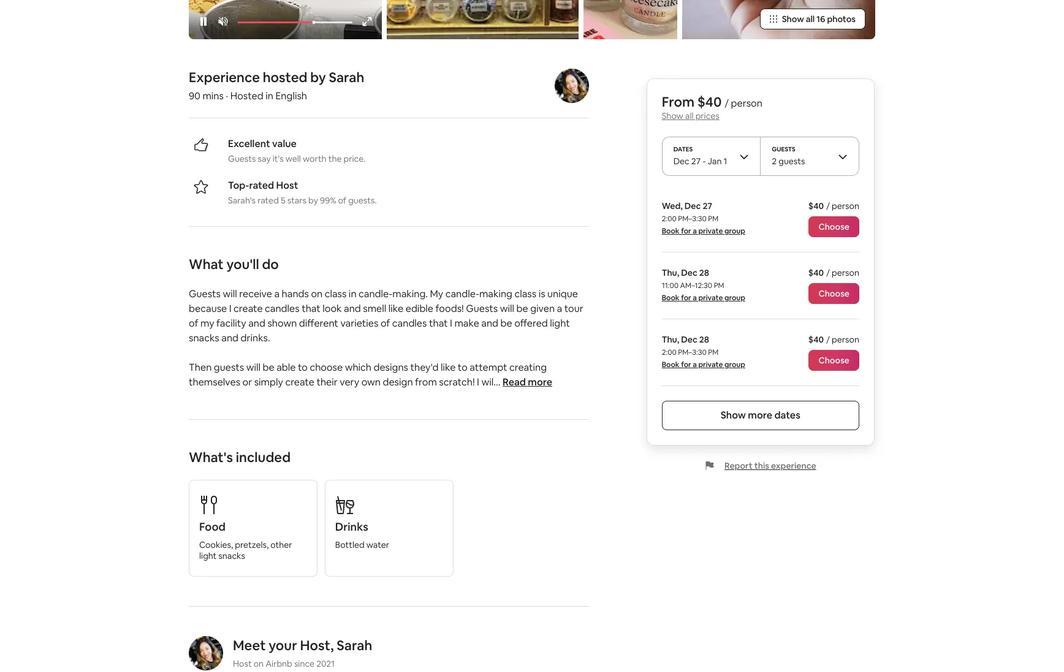 Task type: describe. For each thing, give the bounding box(es) containing it.
0 horizontal spatial candles
[[265, 302, 300, 315]]

show inside from $40 / person show all prices
[[662, 110, 684, 121]]

light inside the food cookies, pretzels, other light snacks
[[199, 551, 217, 562]]

my
[[430, 288, 444, 301]]

the
[[329, 153, 342, 164]]

simply
[[254, 376, 283, 389]]

1 vertical spatial that
[[429, 317, 448, 330]]

$40 for thu, dec 28 2:00 pm–3:30 pm book for a private group
[[809, 334, 824, 345]]

dec for thu, dec 28 2:00 pm–3:30 pm book for a private group
[[682, 334, 698, 345]]

cookies,
[[199, 540, 233, 551]]

2 candle- from the left
[[446, 288, 480, 301]]

they'd
[[411, 361, 439, 374]]

choose for thu, dec 28 2:00 pm–3:30 pm book for a private group
[[819, 355, 850, 366]]

and right make
[[482, 317, 499, 330]]

by
[[309, 195, 318, 206]]

$40 inside from $40 / person show all prices
[[698, 93, 722, 110]]

1 vertical spatial be
[[501, 317, 513, 330]]

a for thu, dec 28 11:00 am–12:30 pm book for a private group
[[693, 293, 697, 303]]

hosted
[[230, 90, 264, 102]]

do
[[262, 256, 279, 273]]

english
[[276, 90, 307, 102]]

1 class from the left
[[325, 288, 347, 301]]

smell
[[363, 302, 387, 315]]

tour
[[565, 302, 584, 315]]

show all prices button
[[662, 110, 720, 121]]

all inside show all 16 photos link
[[806, 13, 815, 25]]

stars
[[288, 195, 307, 206]]

design
[[383, 376, 413, 389]]

or
[[243, 376, 252, 389]]

prices
[[696, 110, 720, 121]]

because
[[189, 302, 227, 315]]

0 vertical spatial rated
[[249, 179, 274, 192]]

on for host,
[[254, 659, 264, 670]]

read more button
[[503, 375, 553, 390]]

top-rated host sarah's rated 5 stars by 99% of guests.
[[228, 179, 377, 206]]

from
[[662, 93, 695, 110]]

book for a private group link for wed, dec 27 2:00 pm–3:30 pm book for a private group
[[662, 226, 746, 236]]

what's included
[[189, 449, 291, 466]]

meet your host, sarah host on airbnb since 2021
[[233, 637, 373, 670]]

host inside top-rated host sarah's rated 5 stars by 99% of guests.
[[276, 179, 298, 192]]

different
[[299, 317, 339, 330]]

a for wed, dec 27 2:00 pm–3:30 pm book for a private group
[[693, 226, 697, 236]]

2
[[773, 156, 777, 167]]

offered
[[515, 317, 548, 330]]

create inside guests will receive a hands on class in candle-making. my candle-making class is unique because i create candles that look and smell like edible foods! guests will be given a tour of my facility and shown different varieties of candles that i make and be offered light snacks and drinks.
[[234, 302, 263, 315]]

27 for jan
[[692, 156, 701, 167]]

and up "varieties"
[[344, 302, 361, 315]]

$40 / person for wed, dec 27 2:00 pm–3:30 pm book for a private group
[[809, 201, 860, 212]]

person inside from $40 / person show all prices
[[732, 97, 763, 110]]

my
[[201, 317, 214, 330]]

in for receive
[[349, 288, 357, 301]]

this
[[755, 461, 770, 472]]

report this experience button
[[705, 461, 817, 472]]

and down the facility
[[222, 332, 239, 345]]

like inside guests will receive a hands on class in candle-making. my candle-making class is unique because i create candles that look and smell like edible foods! guests will be given a tour of my facility and shown different varieties of candles that i make and be offered light snacks and drinks.
[[389, 302, 404, 315]]

0 vertical spatial will
[[223, 288, 237, 301]]

28 for thu, dec 28 2:00 pm–3:30 pm book for a private group
[[700, 334, 710, 345]]

varieties
[[341, 317, 379, 330]]

shown
[[268, 317, 297, 330]]

wil…
[[482, 376, 501, 389]]

report
[[725, 461, 753, 472]]

from
[[415, 376, 437, 389]]

photos
[[828, 13, 856, 25]]

more for read
[[528, 376, 553, 389]]

0 horizontal spatial that
[[302, 302, 321, 315]]

show for show more dates
[[721, 409, 747, 422]]

guests 2 guests
[[773, 145, 806, 167]]

scratch!
[[439, 376, 475, 389]]

$40 for thu, dec 28 11:00 am–12:30 pm book for a private group
[[809, 267, 824, 279]]

make
[[455, 317, 480, 330]]

group for thu, dec 28 11:00 am–12:30 pm book for a private group
[[725, 293, 746, 303]]

0 horizontal spatial of
[[189, 317, 198, 330]]

dates
[[775, 409, 801, 422]]

dec for wed, dec 27 2:00 pm–3:30 pm book for a private group
[[685, 201, 701, 212]]

choose link for thu, dec 28 2:00 pm–3:30 pm book for a private group
[[809, 350, 860, 371]]

thu, dec 28 2:00 pm–3:30 pm book for a private group
[[662, 334, 746, 370]]

from $40 / person show all prices
[[662, 93, 763, 121]]

guests down making
[[466, 302, 498, 315]]

book for a private group link for thu, dec 28 11:00 am–12:30 pm book for a private group
[[662, 293, 746, 303]]

by sarah
[[310, 69, 365, 86]]

dates dec 27 - jan 1
[[674, 145, 728, 167]]

0 horizontal spatial i
[[229, 302, 232, 315]]

water
[[367, 540, 390, 551]]

meet
[[233, 637, 266, 655]]

person for thu, dec 28 2:00 pm–3:30 pm book for a private group
[[832, 334, 860, 345]]

what's
[[189, 449, 233, 466]]

be inside the then guests will be able to choose which designs they'd like to attempt creating themselves or simply create their very own design from scratch! i wil…
[[263, 361, 275, 374]]

hands
[[282, 288, 309, 301]]

their
[[317, 376, 338, 389]]

receive
[[239, 288, 272, 301]]

like inside the then guests will be able to choose which designs they'd like to attempt creating themselves or simply create their very own design from scratch! i wil…
[[441, 361, 456, 374]]

airbnb
[[266, 659, 293, 670]]

guests inside guests 2 guests
[[773, 145, 796, 153]]

drinks.
[[241, 332, 270, 345]]

1 vertical spatial will
[[500, 302, 515, 315]]

$40 / person for thu, dec 28 2:00 pm–3:30 pm book for a private group
[[809, 334, 860, 345]]

then
[[189, 361, 212, 374]]

2 class from the left
[[515, 288, 537, 301]]

pm for wed, dec 27 2:00 pm–3:30 pm book for a private group
[[709, 214, 719, 224]]

excellent value guests say it's well worth the price.
[[228, 137, 366, 164]]

guests inside the then guests will be able to choose which designs they'd like to attempt creating themselves or simply create their very own design from scratch! i wil…
[[214, 361, 244, 374]]

0 vertical spatial be
[[517, 302, 529, 315]]

dates
[[674, 145, 693, 153]]

attempt
[[470, 361, 508, 374]]

5
[[281, 195, 286, 206]]

guests.
[[349, 195, 377, 206]]

it's
[[273, 153, 284, 164]]

1 vertical spatial rated
[[258, 195, 279, 206]]

pm–3:30 for 28
[[679, 348, 707, 358]]

read more
[[503, 376, 553, 389]]

other
[[271, 540, 292, 551]]

for for wed, dec 27 2:00 pm–3:30 pm book for a private group
[[682, 226, 692, 236]]

am–12:30
[[681, 281, 713, 291]]

90
[[189, 90, 201, 102]]

/ for thu, dec 28 11:00 am–12:30 pm book for a private group
[[827, 267, 831, 279]]

group for wed, dec 27 2:00 pm–3:30 pm book for a private group
[[725, 226, 746, 236]]

price.
[[344, 153, 366, 164]]

pm for thu, dec 28 11:00 am–12:30 pm book for a private group
[[714, 281, 725, 291]]

book for a private group link for thu, dec 28 2:00 pm–3:30 pm book for a private group
[[662, 360, 746, 370]]

unique
[[548, 288, 578, 301]]

guests inside excellent value guests say it's well worth the price.
[[228, 153, 256, 164]]

guests up because
[[189, 288, 221, 301]]

thu, dec 28 11:00 am–12:30 pm book for a private group
[[662, 267, 746, 303]]

1 horizontal spatial candles
[[393, 317, 427, 330]]

more for show
[[749, 409, 773, 422]]

of inside top-rated host sarah's rated 5 stars by 99% of guests.
[[338, 195, 347, 206]]

mins
[[203, 90, 224, 102]]

read
[[503, 376, 526, 389]]

which
[[345, 361, 372, 374]]

making
[[480, 288, 513, 301]]



Task type: vqa. For each thing, say whether or not it's contained in the screenshot.
1st Choose
yes



Task type: locate. For each thing, give the bounding box(es) containing it.
foods!
[[436, 302, 464, 315]]

dec
[[674, 156, 690, 167], [685, 201, 701, 212], [682, 267, 698, 279], [682, 334, 698, 345]]

2:00 for wed,
[[662, 214, 677, 224]]

2 28 from the top
[[700, 334, 710, 345]]

make a candle! a truly unique experience here in the poconos. your trip isn't complete until you leave with a one of a kind creation! image
[[387, 0, 579, 39], [387, 0, 579, 39]]

wed, dec 27 2:00 pm–3:30 pm book for a private group
[[662, 201, 746, 236]]

create inside the then guests will be able to choose which designs they'd like to attempt creating themselves or simply create their very own design from scratch! i wil…
[[285, 376, 315, 389]]

that up the different
[[302, 302, 321, 315]]

0 vertical spatial pm
[[709, 214, 719, 224]]

2 vertical spatial i
[[477, 376, 480, 389]]

dec for dates dec 27 - jan 1
[[674, 156, 690, 167]]

light down tour
[[550, 317, 570, 330]]

more down creating
[[528, 376, 553, 389]]

well
[[286, 153, 301, 164]]

pm–3:30 inside thu, dec 28 2:00 pm–3:30 pm book for a private group
[[679, 348, 707, 358]]

all left prices
[[686, 110, 694, 121]]

in up "varieties"
[[349, 288, 357, 301]]

3 choose from the top
[[819, 355, 850, 366]]

choose link for wed, dec 27 2:00 pm–3:30 pm book for a private group
[[809, 217, 860, 237]]

pm–3:30 for 27
[[679, 214, 707, 224]]

0 vertical spatial choose link
[[809, 217, 860, 237]]

28 for thu, dec 28 11:00 am–12:30 pm book for a private group
[[700, 267, 710, 279]]

1 candle- from the left
[[359, 288, 393, 301]]

0 horizontal spatial guests
[[214, 361, 244, 374]]

candles up shown
[[265, 302, 300, 315]]

private for wed, dec 27 2:00 pm–3:30 pm book for a private group
[[699, 226, 723, 236]]

1 choose link from the top
[[809, 217, 860, 237]]

class left is
[[515, 288, 537, 301]]

guests down excellent
[[228, 153, 256, 164]]

learn more about the host, sarah. image
[[555, 69, 590, 103], [555, 69, 590, 103], [189, 637, 223, 671], [189, 637, 223, 671]]

in inside guests will receive a hands on class in candle-making. my candle-making class is unique because i create candles that look and smell like edible foods! guests will be given a tour of my facility and shown different varieties of candles that i make and be offered light snacks and drinks.
[[349, 288, 357, 301]]

of down smell
[[381, 317, 390, 330]]

your
[[269, 637, 297, 655]]

featured in elle magazine! learn the techniques that got our candles noticed by the media and try your hand at creating your own! image
[[682, 0, 876, 39], [682, 0, 876, 39]]

will down making
[[500, 302, 515, 315]]

0 horizontal spatial to
[[298, 361, 308, 374]]

28 inside the thu, dec 28 11:00 am–12:30 pm book for a private group
[[700, 267, 710, 279]]

host
[[276, 179, 298, 192], [233, 659, 252, 670]]

i
[[229, 302, 232, 315], [450, 317, 453, 330], [477, 376, 480, 389]]

2 vertical spatial book for a private group link
[[662, 360, 746, 370]]

group for thu, dec 28 2:00 pm–3:30 pm book for a private group
[[725, 360, 746, 370]]

1 vertical spatial 28
[[700, 334, 710, 345]]

1 vertical spatial pm
[[714, 281, 725, 291]]

edible
[[406, 302, 434, 315]]

1 horizontal spatial show
[[721, 409, 747, 422]]

then guests will be able to choose which designs they'd like to attempt creating themselves or simply create their very own design from scratch! i wil…
[[189, 361, 547, 389]]

1 group from the top
[[725, 226, 746, 236]]

food
[[199, 520, 226, 534]]

2:00 for thu,
[[662, 348, 677, 358]]

0 horizontal spatial class
[[325, 288, 347, 301]]

1 horizontal spatial create
[[285, 376, 315, 389]]

for for thu, dec 28 11:00 am–12:30 pm book for a private group
[[682, 293, 692, 303]]

host up '5'
[[276, 179, 298, 192]]

you'll
[[227, 256, 259, 273]]

snacks down my
[[189, 332, 219, 345]]

28 inside thu, dec 28 2:00 pm–3:30 pm book for a private group
[[700, 334, 710, 345]]

hosted
[[263, 69, 308, 86]]

on inside meet your host, sarah host on airbnb since 2021
[[254, 659, 264, 670]]

all left 16
[[806, 13, 815, 25]]

0 horizontal spatial more
[[528, 376, 553, 389]]

more left dates
[[749, 409, 773, 422]]

what you'll do
[[189, 256, 279, 273]]

27 left '-'
[[692, 156, 701, 167]]

to
[[298, 361, 308, 374], [458, 361, 468, 374]]

create a beautiful scented candle, yours to take home! image
[[584, 0, 678, 39], [584, 0, 678, 39]]

host down meet
[[233, 659, 252, 670]]

dec inside thu, dec 28 2:00 pm–3:30 pm book for a private group
[[682, 334, 698, 345]]

on left airbnb
[[254, 659, 264, 670]]

0 horizontal spatial host
[[233, 659, 252, 670]]

creating
[[510, 361, 547, 374]]

be
[[517, 302, 529, 315], [501, 317, 513, 330], [263, 361, 275, 374]]

2 vertical spatial private
[[699, 360, 723, 370]]

-
[[703, 156, 706, 167]]

1 horizontal spatial on
[[311, 288, 323, 301]]

show more dates link
[[662, 401, 860, 431]]

included
[[236, 449, 291, 466]]

very
[[340, 376, 360, 389]]

2:00
[[662, 214, 677, 224], [662, 348, 677, 358]]

2 vertical spatial show
[[721, 409, 747, 422]]

1 vertical spatial host
[[233, 659, 252, 670]]

choose for wed, dec 27 2:00 pm–3:30 pm book for a private group
[[819, 221, 850, 232]]

thu, for thu, dec 28 2:00 pm–3:30 pm book for a private group
[[662, 334, 680, 345]]

0 vertical spatial snacks
[[189, 332, 219, 345]]

private inside the thu, dec 28 11:00 am–12:30 pm book for a private group
[[699, 293, 723, 303]]

dec down am–12:30 in the top right of the page
[[682, 334, 698, 345]]

3 book for a private group link from the top
[[662, 360, 746, 370]]

create down receive
[[234, 302, 263, 315]]

0 vertical spatial $40 / person
[[809, 201, 860, 212]]

$40 for wed, dec 27 2:00 pm–3:30 pm book for a private group
[[809, 201, 824, 212]]

candle- up smell
[[359, 288, 393, 301]]

28
[[700, 267, 710, 279], [700, 334, 710, 345]]

able
[[277, 361, 296, 374]]

and up drinks.
[[249, 317, 266, 330]]

1 horizontal spatial that
[[429, 317, 448, 330]]

like
[[389, 302, 404, 315], [441, 361, 456, 374]]

1 vertical spatial 2:00
[[662, 348, 677, 358]]

in left english
[[266, 90, 274, 102]]

candle- up foods!
[[446, 288, 480, 301]]

show all 16 photos
[[783, 13, 856, 25]]

group inside thu, dec 28 2:00 pm–3:30 pm book for a private group
[[725, 360, 746, 370]]

0 vertical spatial in
[[266, 90, 274, 102]]

/ inside from $40 / person show all prices
[[725, 97, 729, 110]]

1 horizontal spatial of
[[338, 195, 347, 206]]

2 vertical spatial choose link
[[809, 350, 860, 371]]

what
[[189, 256, 224, 273]]

dec for thu, dec 28 11:00 am–12:30 pm book for a private group
[[682, 267, 698, 279]]

host inside meet your host, sarah host on airbnb since 2021
[[233, 659, 252, 670]]

1 28 from the top
[[700, 267, 710, 279]]

look
[[323, 302, 342, 315]]

0 vertical spatial pm–3:30
[[679, 214, 707, 224]]

show for show all 16 photos
[[783, 13, 805, 25]]

1 $40 / person from the top
[[809, 201, 860, 212]]

2 vertical spatial pm
[[709, 348, 719, 358]]

2:00 inside thu, dec 28 2:00 pm–3:30 pm book for a private group
[[662, 348, 677, 358]]

candles down edible
[[393, 317, 427, 330]]

dec inside the thu, dec 28 11:00 am–12:30 pm book for a private group
[[682, 267, 698, 279]]

book for wed, dec 27 2:00 pm–3:30 pm book for a private group
[[662, 226, 680, 236]]

choose
[[819, 221, 850, 232], [819, 288, 850, 299], [819, 355, 850, 366]]

3 group from the top
[[725, 360, 746, 370]]

guests inside guests 2 guests
[[779, 156, 806, 167]]

2 2:00 from the top
[[662, 348, 677, 358]]

1 horizontal spatial like
[[441, 361, 456, 374]]

thu, inside thu, dec 28 2:00 pm–3:30 pm book for a private group
[[662, 334, 680, 345]]

experience hosted by sarah 90 mins · hosted in english
[[189, 69, 365, 102]]

to up scratch!
[[458, 361, 468, 374]]

27 inside wed, dec 27 2:00 pm–3:30 pm book for a private group
[[703, 201, 713, 212]]

book inside wed, dec 27 2:00 pm–3:30 pm book for a private group
[[662, 226, 680, 236]]

0 horizontal spatial show
[[662, 110, 684, 121]]

thu, for thu, dec 28 11:00 am–12:30 pm book for a private group
[[662, 267, 680, 279]]

guests up '2' at the right top of the page
[[773, 145, 796, 153]]

2 private from the top
[[699, 293, 723, 303]]

like up scratch!
[[441, 361, 456, 374]]

for
[[682, 226, 692, 236], [682, 293, 692, 303], [682, 360, 692, 370]]

on right "hands"
[[311, 288, 323, 301]]

2 group from the top
[[725, 293, 746, 303]]

book inside the thu, dec 28 11:00 am–12:30 pm book for a private group
[[662, 293, 680, 303]]

0 vertical spatial 28
[[700, 267, 710, 279]]

0 vertical spatial all
[[806, 13, 815, 25]]

choose for thu, dec 28 11:00 am–12:30 pm book for a private group
[[819, 288, 850, 299]]

/
[[725, 97, 729, 110], [827, 201, 831, 212], [827, 267, 831, 279], [827, 334, 831, 345]]

will
[[223, 288, 237, 301], [500, 302, 515, 315], [246, 361, 261, 374]]

group inside wed, dec 27 2:00 pm–3:30 pm book for a private group
[[725, 226, 746, 236]]

1 vertical spatial $40 / person
[[809, 267, 860, 279]]

value
[[272, 137, 297, 150]]

show left 16
[[783, 13, 805, 25]]

3 book from the top
[[662, 360, 680, 370]]

1 vertical spatial choose link
[[809, 283, 860, 304]]

27
[[692, 156, 701, 167], [703, 201, 713, 212]]

light inside guests will receive a hands on class in candle-making. my candle-making class is unique because i create candles that look and smell like edible foods! guests will be given a tour of my facility and shown different varieties of candles that i make and be offered light snacks and drinks.
[[550, 317, 570, 330]]

is
[[539, 288, 546, 301]]

i up the facility
[[229, 302, 232, 315]]

show more dates
[[721, 409, 801, 422]]

create down able
[[285, 376, 315, 389]]

all inside from $40 / person show all prices
[[686, 110, 694, 121]]

be up simply
[[263, 361, 275, 374]]

in inside experience hosted by sarah 90 mins · hosted in english
[[266, 90, 274, 102]]

sarah's
[[228, 195, 256, 206]]

a inside wed, dec 27 2:00 pm–3:30 pm book for a private group
[[693, 226, 697, 236]]

1 vertical spatial group
[[725, 293, 746, 303]]

0 vertical spatial choose
[[819, 221, 850, 232]]

top-
[[228, 179, 249, 192]]

1 vertical spatial private
[[699, 293, 723, 303]]

i down foods!
[[450, 317, 453, 330]]

thu, up 11:00
[[662, 267, 680, 279]]

dec inside dates dec 27 - jan 1
[[674, 156, 690, 167]]

light down food
[[199, 551, 217, 562]]

a for thu, dec 28 2:00 pm–3:30 pm book for a private group
[[693, 360, 697, 370]]

like down making.
[[389, 302, 404, 315]]

private for thu, dec 28 2:00 pm–3:30 pm book for a private group
[[699, 360, 723, 370]]

1 vertical spatial choose
[[819, 288, 850, 299]]

will up or
[[246, 361, 261, 374]]

0 horizontal spatial all
[[686, 110, 694, 121]]

0 vertical spatial book for a private group link
[[662, 226, 746, 236]]

2 $40 / person from the top
[[809, 267, 860, 279]]

1 horizontal spatial will
[[246, 361, 261, 374]]

2021
[[317, 659, 335, 670]]

0 vertical spatial private
[[699, 226, 723, 236]]

of right 99%
[[338, 195, 347, 206]]

1 2:00 from the top
[[662, 214, 677, 224]]

0 horizontal spatial light
[[199, 551, 217, 562]]

will left receive
[[223, 288, 237, 301]]

worth
[[303, 153, 327, 164]]

0 vertical spatial book
[[662, 226, 680, 236]]

of
[[338, 195, 347, 206], [189, 317, 198, 330], [381, 317, 390, 330]]

1 vertical spatial 27
[[703, 201, 713, 212]]

pm inside wed, dec 27 2:00 pm–3:30 pm book for a private group
[[709, 214, 719, 224]]

thu, down 11:00
[[662, 334, 680, 345]]

book for thu, dec 28 11:00 am–12:30 pm book for a private group
[[662, 293, 680, 303]]

1 vertical spatial light
[[199, 551, 217, 562]]

snacks inside the food cookies, pretzels, other light snacks
[[219, 551, 245, 562]]

choose link for thu, dec 28 11:00 am–12:30 pm book for a private group
[[809, 283, 860, 304]]

1 vertical spatial more
[[749, 409, 773, 422]]

28 down am–12:30 in the top right of the page
[[700, 334, 710, 345]]

·
[[226, 90, 228, 102]]

1 vertical spatial snacks
[[219, 551, 245, 562]]

1 horizontal spatial guests
[[779, 156, 806, 167]]

3 for from the top
[[682, 360, 692, 370]]

1 vertical spatial show
[[662, 110, 684, 121]]

making.
[[393, 288, 428, 301]]

guests right '2' at the right top of the page
[[779, 156, 806, 167]]

2 horizontal spatial be
[[517, 302, 529, 315]]

0 vertical spatial show
[[783, 13, 805, 25]]

16
[[817, 13, 826, 25]]

i inside the then guests will be able to choose which designs they'd like to attempt creating themselves or simply create their very own design from scratch! i wil…
[[477, 376, 480, 389]]

dec right wed,
[[685, 201, 701, 212]]

27 for pm–3:30
[[703, 201, 713, 212]]

0 vertical spatial more
[[528, 376, 553, 389]]

1 horizontal spatial light
[[550, 317, 570, 330]]

2 to from the left
[[458, 361, 468, 374]]

dec up am–12:30 in the top right of the page
[[682, 267, 698, 279]]

person for thu, dec 28 11:00 am–12:30 pm book for a private group
[[832, 267, 860, 279]]

thu, inside the thu, dec 28 11:00 am–12:30 pm book for a private group
[[662, 267, 680, 279]]

1
[[724, 156, 728, 167]]

book inside thu, dec 28 2:00 pm–3:30 pm book for a private group
[[662, 360, 680, 370]]

be left the offered
[[501, 317, 513, 330]]

dec down dates
[[674, 156, 690, 167]]

pm inside the thu, dec 28 11:00 am–12:30 pm book for a private group
[[714, 281, 725, 291]]

1 horizontal spatial be
[[501, 317, 513, 330]]

0 vertical spatial for
[[682, 226, 692, 236]]

a inside the thu, dec 28 11:00 am–12:30 pm book for a private group
[[693, 293, 697, 303]]

$40
[[698, 93, 722, 110], [809, 201, 824, 212], [809, 267, 824, 279], [809, 334, 824, 345]]

1 vertical spatial i
[[450, 317, 453, 330]]

rated left '5'
[[258, 195, 279, 206]]

27 inside dates dec 27 - jan 1
[[692, 156, 701, 167]]

class
[[325, 288, 347, 301], [515, 288, 537, 301]]

more inside button
[[528, 376, 553, 389]]

show left prices
[[662, 110, 684, 121]]

1 choose from the top
[[819, 221, 850, 232]]

wed,
[[662, 201, 683, 212]]

a
[[693, 226, 697, 236], [274, 288, 280, 301], [693, 293, 697, 303], [557, 302, 563, 315], [693, 360, 697, 370]]

1 book for a private group link from the top
[[662, 226, 746, 236]]

1 horizontal spatial in
[[349, 288, 357, 301]]

3 choose link from the top
[[809, 350, 860, 371]]

0 vertical spatial like
[[389, 302, 404, 315]]

snacks inside guests will receive a hands on class in candle-making. my candle-making class is unique because i create candles that look and smell like edible foods! guests will be given a tour of my facility and shown different varieties of candles that i make and be offered light snacks and drinks.
[[189, 332, 219, 345]]

2 vertical spatial choose
[[819, 355, 850, 366]]

for inside wed, dec 27 2:00 pm–3:30 pm book for a private group
[[682, 226, 692, 236]]

1 vertical spatial book for a private group link
[[662, 293, 746, 303]]

0 vertical spatial on
[[311, 288, 323, 301]]

1 vertical spatial candles
[[393, 317, 427, 330]]

/ for wed, dec 27 2:00 pm–3:30 pm book for a private group
[[827, 201, 831, 212]]

0 horizontal spatial in
[[266, 90, 274, 102]]

create
[[234, 302, 263, 315], [285, 376, 315, 389]]

private inside wed, dec 27 2:00 pm–3:30 pm book for a private group
[[699, 226, 723, 236]]

0 vertical spatial candles
[[265, 302, 300, 315]]

be up the offered
[[517, 302, 529, 315]]

0 vertical spatial group
[[725, 226, 746, 236]]

for inside thu, dec 28 2:00 pm–3:30 pm book for a private group
[[682, 360, 692, 370]]

99%
[[320, 195, 336, 206]]

pretzels,
[[235, 540, 269, 551]]

2 thu, from the top
[[662, 334, 680, 345]]

1 horizontal spatial to
[[458, 361, 468, 374]]

show up report
[[721, 409, 747, 422]]

2 vertical spatial $40 / person
[[809, 334, 860, 345]]

28 up am–12:30 in the top right of the page
[[700, 267, 710, 279]]

pm
[[709, 214, 719, 224], [714, 281, 725, 291], [709, 348, 719, 358]]

dec inside wed, dec 27 2:00 pm–3:30 pm book for a private group
[[685, 201, 701, 212]]

1 horizontal spatial class
[[515, 288, 537, 301]]

3 $40 / person from the top
[[809, 334, 860, 345]]

27 right wed,
[[703, 201, 713, 212]]

2 choose link from the top
[[809, 283, 860, 304]]

1 thu, from the top
[[662, 267, 680, 279]]

drinks bottled water
[[335, 520, 390, 551]]

to right able
[[298, 361, 308, 374]]

private inside thu, dec 28 2:00 pm–3:30 pm book for a private group
[[699, 360, 723, 370]]

in for by sarah
[[266, 90, 274, 102]]

will inside the then guests will be able to choose which designs they'd like to attempt creating themselves or simply create their very own design from scratch! i wil…
[[246, 361, 261, 374]]

on inside guests will receive a hands on class in candle-making. my candle-making class is unique because i create candles that look and smell like edible foods! guests will be given a tour of my facility and shown different varieties of candles that i make and be offered light snacks and drinks.
[[311, 288, 323, 301]]

since
[[294, 659, 315, 670]]

/ for thu, dec 28 2:00 pm–3:30 pm book for a private group
[[827, 334, 831, 345]]

i left wil…
[[477, 376, 480, 389]]

group
[[725, 226, 746, 236], [725, 293, 746, 303], [725, 360, 746, 370]]

2 vertical spatial group
[[725, 360, 746, 370]]

sarah
[[337, 637, 373, 655]]

2 for from the top
[[682, 293, 692, 303]]

0 vertical spatial light
[[550, 317, 570, 330]]

1 horizontal spatial host
[[276, 179, 298, 192]]

1 pm–3:30 from the top
[[679, 214, 707, 224]]

0 horizontal spatial like
[[389, 302, 404, 315]]

for inside the thu, dec 28 11:00 am–12:30 pm book for a private group
[[682, 293, 692, 303]]

guests will receive a hands on class in candle-making. my candle-making class is unique because i create candles that look and smell like edible foods! guests will be given a tour of my facility and shown different varieties of candles that i make and be offered light snacks and drinks.
[[189, 288, 584, 345]]

bottled
[[335, 540, 365, 551]]

light
[[550, 317, 570, 330], [199, 551, 217, 562]]

show all 16 photos link
[[760, 9, 866, 29]]

private
[[699, 226, 723, 236], [699, 293, 723, 303], [699, 360, 723, 370]]

2:00 inside wed, dec 27 2:00 pm–3:30 pm book for a private group
[[662, 214, 677, 224]]

jan
[[708, 156, 722, 167]]

group inside the thu, dec 28 11:00 am–12:30 pm book for a private group
[[725, 293, 746, 303]]

book for thu, dec 28 2:00 pm–3:30 pm book for a private group
[[662, 360, 680, 370]]

all
[[806, 13, 815, 25], [686, 110, 694, 121]]

experience
[[772, 461, 817, 472]]

$40 / person for thu, dec 28 11:00 am–12:30 pm book for a private group
[[809, 267, 860, 279]]

0 vertical spatial i
[[229, 302, 232, 315]]

choose
[[310, 361, 343, 374]]

person for wed, dec 27 2:00 pm–3:30 pm book for a private group
[[832, 201, 860, 212]]

a inside thu, dec 28 2:00 pm–3:30 pm book for a private group
[[693, 360, 697, 370]]

pm–3:30 inside wed, dec 27 2:00 pm–3:30 pm book for a private group
[[679, 214, 707, 224]]

report this experience
[[725, 461, 817, 472]]

2 pm–3:30 from the top
[[679, 348, 707, 358]]

of left my
[[189, 317, 198, 330]]

1 vertical spatial pm–3:30
[[679, 348, 707, 358]]

1 private from the top
[[699, 226, 723, 236]]

rated up sarah's
[[249, 179, 274, 192]]

0 horizontal spatial will
[[223, 288, 237, 301]]

1 book from the top
[[662, 226, 680, 236]]

1 vertical spatial create
[[285, 376, 315, 389]]

on for receive
[[311, 288, 323, 301]]

pm for thu, dec 28 2:00 pm–3:30 pm book for a private group
[[709, 348, 719, 358]]

thu,
[[662, 267, 680, 279], [662, 334, 680, 345]]

2 horizontal spatial of
[[381, 317, 390, 330]]

0 vertical spatial host
[[276, 179, 298, 192]]

for for thu, dec 28 2:00 pm–3:30 pm book for a private group
[[682, 360, 692, 370]]

1 vertical spatial in
[[349, 288, 357, 301]]

1 for from the top
[[682, 226, 692, 236]]

in
[[266, 90, 274, 102], [349, 288, 357, 301]]

1 vertical spatial on
[[254, 659, 264, 670]]

private for thu, dec 28 11:00 am–12:30 pm book for a private group
[[699, 293, 723, 303]]

1 horizontal spatial candle-
[[446, 288, 480, 301]]

1 vertical spatial like
[[441, 361, 456, 374]]

1 to from the left
[[298, 361, 308, 374]]

0 horizontal spatial candle-
[[359, 288, 393, 301]]

2 choose from the top
[[819, 288, 850, 299]]

more
[[528, 376, 553, 389], [749, 409, 773, 422]]

2 horizontal spatial will
[[500, 302, 515, 315]]

class up look at the top of page
[[325, 288, 347, 301]]

0 horizontal spatial 27
[[692, 156, 701, 167]]

guests up the "themselves"
[[214, 361, 244, 374]]

2 book from the top
[[662, 293, 680, 303]]

2 vertical spatial be
[[263, 361, 275, 374]]

designs
[[374, 361, 409, 374]]

1 vertical spatial for
[[682, 293, 692, 303]]

2 book for a private group link from the top
[[662, 293, 746, 303]]

food cookies, pretzels, other light snacks
[[199, 520, 292, 562]]

pm inside thu, dec 28 2:00 pm–3:30 pm book for a private group
[[709, 348, 719, 358]]

0 vertical spatial 27
[[692, 156, 701, 167]]

0 horizontal spatial on
[[254, 659, 264, 670]]

1 horizontal spatial more
[[749, 409, 773, 422]]

2 horizontal spatial show
[[783, 13, 805, 25]]

3 private from the top
[[699, 360, 723, 370]]

book
[[662, 226, 680, 236], [662, 293, 680, 303], [662, 360, 680, 370]]

own
[[362, 376, 381, 389]]

snacks down food
[[219, 551, 245, 562]]

that down foods!
[[429, 317, 448, 330]]



